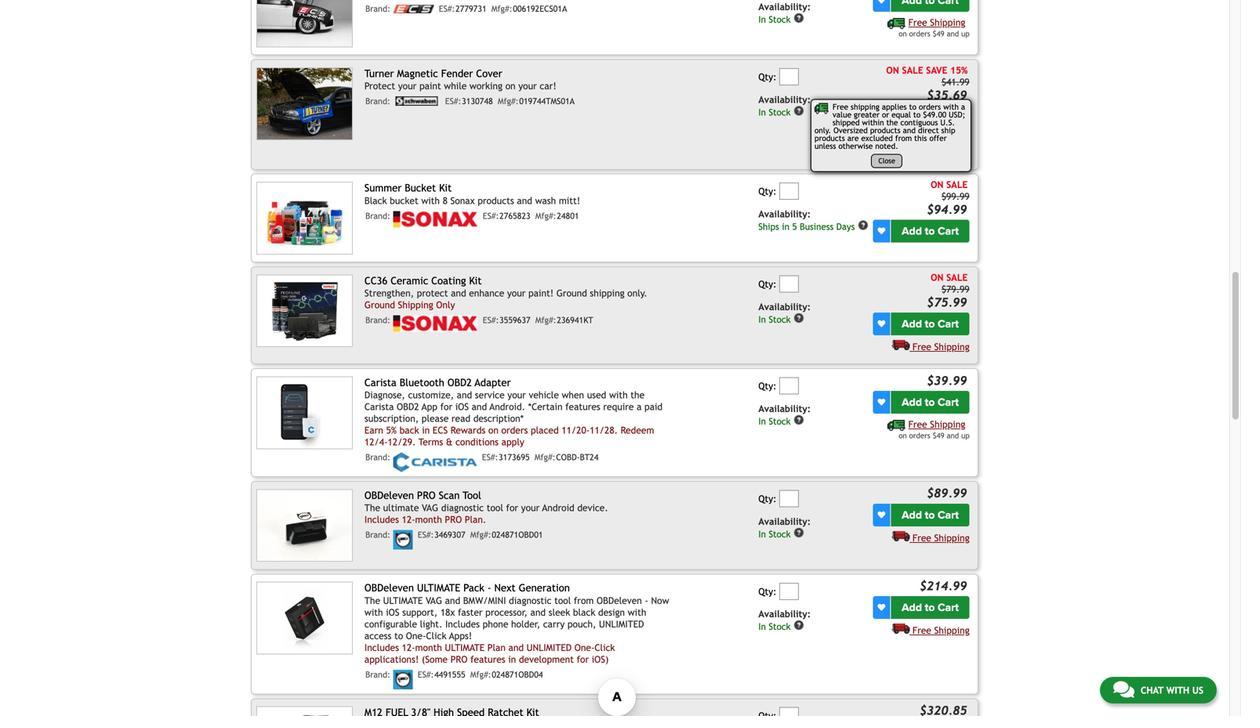 Task type: vqa. For each thing, say whether or not it's contained in the screenshot.
1st The from the bottom of the page
yes



Task type: describe. For each thing, give the bounding box(es) containing it.
free up the save
[[908, 17, 927, 28]]

equal
[[892, 110, 911, 119]]

qty: for carista bluetooth obd2 adapter
[[758, 381, 777, 392]]

ceramic
[[391, 275, 428, 287]]

in inside availability: ships in 5 business days
[[782, 221, 789, 232]]

a inside free shipping applies to orders with a value greater or equal to $49.00 usd; shipped within the contiguous u.s. only. oversized products and direct ship products are excluded from this offer unless otherwise noted. close
[[961, 102, 965, 111]]

applications!
[[364, 654, 419, 665]]

pro inside obdeleven ultimate pack - next generation the ultimate vag and bmw/mini diagnostic tool from obdeleven - now with ios support, 18x faster processor, and sleek black design with configurable light. includes phone holder, carry pouch, unlimited access to one-click apps! includes 12-month ultimate plan and unlimited one-click applications! (some pro features in development for ios)
[[450, 654, 468, 665]]

es#3559637 - 236941kt - cc36 ceramic coating kit - strengthen, protect and enhance your paint! ground shipping only. - sonax - audi bmw volkswagen mercedes benz mini porsche image
[[256, 275, 353, 347]]

and down offer
[[947, 146, 959, 154]]

11/20-
[[562, 425, 590, 436]]

es#: for coating
[[483, 316, 499, 326]]

description*
[[473, 413, 524, 424]]

free down $214.99
[[912, 625, 931, 636]]

and up read on the bottom left of the page
[[457, 390, 472, 401]]

1 horizontal spatial products
[[815, 134, 845, 143]]

close
[[878, 157, 895, 165]]

for inside the obdeleven pro scan tool the ultimate vag diagnostic tool for your android device. includes 12-month pro plan.
[[506, 503, 518, 514]]

3 $49 from the top
[[933, 431, 944, 440]]

2 cart from the top
[[938, 225, 959, 238]]

es#: left 2779731
[[439, 4, 455, 14]]

bucket
[[390, 195, 418, 206]]

vag inside obdeleven ultimate pack - next generation the ultimate vag and bmw/mini diagnostic tool from obdeleven - now with ios support, 18x faster processor, and sleek black design with configurable light. includes phone holder, carry pouch, unlimited access to one-click apps! includes 12-month ultimate plan and unlimited one-click applications! (some pro features in development for ios)
[[426, 595, 442, 606]]

1 add from the top
[[902, 110, 922, 123]]

light.
[[420, 619, 442, 630]]

$214.99
[[920, 579, 967, 594]]

sale for $94.99
[[946, 179, 968, 190]]

now
[[651, 595, 669, 606]]

add to cart button for add to wish list icon
[[891, 220, 970, 243]]

placed
[[531, 425, 559, 436]]

3 up from the top
[[961, 431, 970, 440]]

cobd-
[[556, 453, 580, 463]]

in inside obdeleven ultimate pack - next generation the ultimate vag and bmw/mini diagnostic tool from obdeleven - now with ios support, 18x faster processor, and sleek black design with configurable light. includes phone holder, carry pouch, unlimited access to one-click apps! includes 12-month ultimate plan and unlimited one-click applications! (some pro features in development for ios)
[[508, 654, 516, 665]]

sonax - corporate logo image for $94.99
[[393, 211, 478, 228]]

the inside carista bluetooth obd2 adapter diagnose, customize, and service your vehicle when used with the carista obd2 app for ios and android. *certain features require a paid subscription, please read description* earn 5% back in ecs rewards on orders placed 11/20-11/28. redeem 12/4-12/29. terms & conditions apply
[[631, 390, 645, 401]]

1 add to wish list image from the top
[[878, 0, 885, 4]]

es#3469307 - 024871obd01 - obdeleven pro scan tool - the ultimate vag diagnostic tool for your android device. - obdeleven - audi volkswagen image
[[256, 489, 353, 562]]

shipping inside cc36 ceramic coating kit strengthen, protect and enhance your paint! ground shipping only. ground shipping only
[[398, 300, 433, 311]]

1 cart from the top
[[938, 110, 959, 123]]

tool inside obdeleven ultimate pack - next generation the ultimate vag and bmw/mini diagnostic tool from obdeleven - now with ios support, 18x faster processor, and sleek black design with configurable light. includes phone holder, carry pouch, unlimited access to one-click apps! includes 12-month ultimate plan and unlimited one-click applications! (some pro features in development for ios)
[[554, 595, 571, 606]]

on sale $79.99 $75.99
[[927, 272, 970, 309]]

mfg#: for cc36 ceramic coating kit
[[535, 316, 556, 326]]

mitt!
[[559, 195, 580, 206]]

1 in from the top
[[758, 14, 766, 25]]

12- inside the obdeleven pro scan tool the ultimate vag diagnostic tool for your android device. includes 12-month pro plan.
[[402, 514, 415, 525]]

this
[[914, 134, 927, 143]]

apps!
[[449, 631, 472, 642]]

question sign image for $214.99
[[794, 620, 805, 631]]

es#: for pack
[[418, 670, 434, 680]]

oversized
[[834, 126, 868, 135]]

unless
[[815, 142, 836, 151]]

11/28.
[[590, 425, 618, 436]]

chat with us link
[[1100, 677, 1217, 704]]

ecs
[[433, 425, 448, 436]]

while
[[444, 81, 467, 91]]

es#3130748 - 019744tms01a - turner magnetic fender cover - protect your paint while working on your car! - schwaben - audi bmw volkswagen mercedes benz mini porsche image
[[256, 67, 353, 140]]

with inside summer bucket kit black bucket with 8 sonax products and wash mitt!
[[421, 195, 440, 206]]

shipping down $214.99
[[934, 625, 970, 636]]

0 horizontal spatial click
[[426, 631, 446, 642]]

features inside carista bluetooth obd2 adapter diagnose, customize, and service your vehicle when used with the carista obd2 app for ios and android. *certain features require a paid subscription, please read description* earn 5% back in ecs rewards on orders placed 11/20-11/28. redeem 12/4-12/29. terms & conditions apply
[[565, 402, 600, 413]]

brand: for summer bucket kit
[[365, 211, 390, 221]]

strengthen,
[[364, 288, 414, 299]]

1 brand: from the top
[[365, 4, 390, 14]]

es#4491555 - 024871obd04 - obdeleven ultimate pack - next generation - the ultimate vag and bmw/mini diagnostic tool from obdeleven - now with ios support, 18x faster processor, and sleek black design with configurable light. includes phone holder, carry pouch, unlimited access to one-click apps! - obdeleven - audi bmw volkswagen mini image
[[256, 582, 353, 655]]

brand: for carista bluetooth obd2 adapter
[[365, 453, 390, 463]]

shipping down '$89.99'
[[934, 533, 970, 544]]

days
[[836, 221, 855, 232]]

$89.99
[[927, 487, 967, 501]]

stock for $214.99
[[769, 622, 791, 633]]

brand: for obdeleven ultimate pack - next generation
[[365, 670, 390, 680]]

sale for $75.99
[[946, 272, 968, 283]]

qty: for summer bucket kit
[[758, 186, 777, 197]]

to up "contiguous"
[[909, 102, 916, 111]]

diagnostic inside the obdeleven pro scan tool the ultimate vag diagnostic tool for your android device. includes 12-month pro plan.
[[441, 503, 484, 514]]

question sign image for $89.99
[[794, 527, 805, 538]]

shipping down u.s.
[[930, 133, 965, 144]]

ultimate
[[383, 503, 419, 514]]

es#: 3559637 mfg#: 236941kt
[[483, 316, 593, 326]]

used
[[587, 390, 606, 401]]

free right free shipping icon
[[912, 341, 931, 352]]

3 cart from the top
[[938, 317, 959, 331]]

mfg#: for obdeleven pro scan tool
[[470, 530, 491, 540]]

free down "contiguous"
[[908, 133, 927, 144]]

with up the configurable on the bottom left of page
[[364, 607, 383, 618]]

add to cart for fourth add to wish list image from the top of the page
[[902, 396, 959, 409]]

to down $214.99
[[925, 602, 935, 615]]

obdeleven pro scan tool link
[[364, 489, 481, 502]]

brand: for obdeleven pro scan tool
[[365, 530, 390, 540]]

on inside turner magnetic fender cover protect your paint while working on your car!
[[505, 81, 516, 91]]

free shipping image
[[892, 339, 910, 350]]

vag inside the obdeleven pro scan tool the ultimate vag diagnostic tool for your android device. includes 12-month pro plan.
[[422, 503, 438, 514]]

includes inside the obdeleven pro scan tool the ultimate vag diagnostic tool for your android device. includes 12-month pro plan.
[[364, 514, 399, 525]]

shipping down $39.99 on the right bottom of page
[[930, 419, 965, 430]]

add to cart for second add to wish list image from the top of the page
[[902, 110, 959, 123]]

mfg#: for obdeleven ultimate pack - next generation
[[470, 670, 491, 680]]

3559637
[[499, 316, 531, 326]]

to down "$75.99"
[[925, 317, 935, 331]]

diagnostic inside obdeleven ultimate pack - next generation the ultimate vag and bmw/mini diagnostic tool from obdeleven - now with ios support, 18x faster processor, and sleek black design with configurable light. includes phone holder, carry pouch, unlimited access to one-click apps! includes 12-month ultimate plan and unlimited one-click applications! (some pro features in development for ios)
[[509, 595, 552, 606]]

shipping up $39.99 on the right bottom of page
[[934, 341, 970, 352]]

1 free shipping on orders $49 and up from the top
[[899, 17, 970, 38]]

android.
[[490, 402, 525, 413]]

conditions
[[455, 437, 499, 448]]

cc36 ceramic coating kit strengthen, protect and enhance your paint! ground shipping only. ground shipping only
[[364, 275, 647, 311]]

2 up from the top
[[961, 146, 970, 154]]

stock for $89.99
[[769, 529, 791, 540]]

es#: for obd2
[[482, 453, 498, 463]]

15%
[[950, 65, 968, 75]]

add to cart button for 2nd add to wish list image from the bottom
[[891, 504, 970, 527]]

in inside carista bluetooth obd2 adapter diagnose, customize, and service your vehicle when used with the carista obd2 app for ios and android. *certain features require a paid subscription, please read description* earn 5% back in ecs rewards on orders placed 11/20-11/28. redeem 12/4-12/29. terms & conditions apply
[[422, 425, 430, 436]]

2 add from the top
[[902, 225, 922, 238]]

2 vertical spatial ultimate
[[445, 643, 485, 653]]

2 vertical spatial question sign image
[[794, 415, 805, 426]]

development
[[519, 654, 574, 665]]

0 horizontal spatial -
[[487, 582, 491, 594]]

ios)
[[592, 654, 609, 665]]

availability: in stock for $39.99
[[758, 403, 811, 427]]

es#: for scan
[[418, 530, 434, 540]]

apply
[[501, 437, 524, 448]]

5%
[[386, 425, 397, 436]]

0 vertical spatial one-
[[406, 631, 426, 642]]

carista - corporate logo image
[[393, 453, 477, 473]]

within
[[862, 118, 884, 127]]

1 free shipping from the top
[[912, 341, 970, 352]]

only. inside cc36 ceramic coating kit strengthen, protect and enhance your paint! ground shipping only. ground shipping only
[[627, 288, 647, 299]]

3469307
[[434, 530, 465, 540]]

and down service
[[472, 402, 487, 413]]

on sale save 15% $41.99 $35.69
[[886, 65, 970, 102]]

availability: for cc36 ceramic coating kit
[[758, 301, 811, 312]]

2 carista from the top
[[364, 402, 394, 413]]

availability: for carista bluetooth obd2 adapter
[[758, 403, 811, 414]]

free shipping for $89.99
[[912, 533, 970, 544]]

2 availability: in stock from the top
[[758, 94, 811, 118]]

subscription,
[[364, 413, 419, 424]]

free shipping for $214.99
[[912, 625, 970, 636]]

2 horizontal spatial products
[[870, 126, 901, 135]]

orders down this
[[909, 146, 930, 154]]

adapter
[[475, 377, 511, 389]]

shipping up the save
[[930, 17, 965, 28]]

value
[[833, 110, 851, 119]]

require
[[603, 402, 634, 413]]

diagnose,
[[364, 390, 405, 401]]

1 vertical spatial includes
[[445, 619, 480, 630]]

customize,
[[408, 390, 454, 401]]

mfg#: right 2779731
[[491, 4, 512, 14]]

0 vertical spatial ultimate
[[417, 582, 460, 594]]

availability: for turner magnetic fender cover
[[758, 94, 811, 105]]

shipping inside free shipping applies to orders with a value greater or equal to $49.00 usd; shipped within the contiguous u.s. only. oversized products and direct ship products are excluded from this offer unless otherwise noted. close
[[851, 102, 880, 111]]

2779731
[[456, 4, 487, 14]]

18x
[[440, 607, 455, 618]]

0 horizontal spatial unlimited
[[527, 643, 572, 653]]

and down $39.99 on the right bottom of page
[[947, 431, 959, 440]]

summer bucket kit link
[[364, 182, 452, 194]]

shipping inside cc36 ceramic coating kit strengthen, protect and enhance your paint! ground shipping only. ground shipping only
[[590, 288, 625, 299]]

add to cart button for 1st add to wish list image from the bottom
[[891, 597, 970, 620]]

es#: for kit
[[483, 211, 499, 221]]

from inside free shipping applies to orders with a value greater or equal to $49.00 usd; shipped within the contiguous u.s. only. oversized products and direct ship products are excluded from this offer unless otherwise noted. close
[[895, 134, 912, 143]]

protect
[[364, 81, 395, 91]]

free down '$89.99'
[[912, 533, 931, 544]]

plan
[[487, 643, 506, 653]]

bucket
[[405, 182, 436, 194]]

from inside obdeleven ultimate pack - next generation the ultimate vag and bmw/mini diagnostic tool from obdeleven - now with ios support, 18x faster processor, and sleek black design with configurable light. includes phone holder, carry pouch, unlimited access to one-click apps! includes 12-month ultimate plan and unlimited one-click applications! (some pro features in development for ios)
[[574, 595, 594, 606]]

ios for $39.99
[[455, 402, 469, 413]]

phone
[[483, 619, 508, 630]]

4491555
[[434, 670, 465, 680]]

magnetic
[[397, 67, 438, 79]]

in for $39.99
[[758, 416, 766, 427]]

coating
[[431, 275, 466, 287]]

0 horizontal spatial obd2
[[397, 402, 419, 413]]

applies
[[882, 102, 907, 111]]

your down magnetic at the top left of page
[[398, 81, 417, 91]]

obdeleven pro scan tool the ultimate vag diagnostic tool for your android device. includes 12-month pro plan.
[[364, 489, 608, 525]]

plan.
[[465, 514, 486, 525]]

your inside the obdeleven pro scan tool the ultimate vag diagnostic tool for your android device. includes 12-month pro plan.
[[521, 503, 540, 514]]

to down '$89.99'
[[925, 509, 935, 522]]

the inside free shipping applies to orders with a value greater or equal to $49.00 usd; shipped within the contiguous u.s. only. oversized products and direct ship products are excluded from this offer unless otherwise noted. close
[[886, 118, 898, 127]]

bmw/mini
[[463, 595, 506, 606]]

features inside obdeleven ultimate pack - next generation the ultimate vag and bmw/mini diagnostic tool from obdeleven - now with ios support, 18x faster processor, and sleek black design with configurable light. includes phone holder, carry pouch, unlimited access to one-click apps! includes 12-month ultimate plan and unlimited one-click applications! (some pro features in development for ios)
[[470, 654, 505, 665]]

fender
[[441, 67, 473, 79]]

free shipping image for $214.99
[[892, 623, 910, 634]]

to right equal
[[913, 110, 921, 119]]

qty: for turner magnetic fender cover
[[758, 71, 777, 82]]

sonax
[[450, 195, 475, 206]]

and inside summer bucket kit black bucket with 8 sonax products and wash mitt!
[[517, 195, 532, 206]]

turner magnetic fender cover link
[[364, 67, 502, 79]]

on for $94.99
[[931, 179, 944, 190]]

holder,
[[511, 619, 540, 630]]

direct
[[918, 126, 939, 135]]

generation
[[519, 582, 570, 594]]

and up 15%
[[947, 29, 959, 38]]

android
[[542, 503, 574, 514]]

with inside carista bluetooth obd2 adapter diagnose, customize, and service your vehicle when used with the carista obd2 app for ios and android. *certain features require a paid subscription, please read description* earn 5% back in ecs rewards on orders placed 11/20-11/28. redeem 12/4-12/29. terms & conditions apply
[[609, 390, 628, 401]]

on inside carista bluetooth obd2 adapter diagnose, customize, and service your vehicle when used with the carista obd2 app for ios and android. *certain features require a paid subscription, please read description* earn 5% back in ecs rewards on orders placed 11/20-11/28. redeem 12/4-12/29. terms & conditions apply
[[488, 425, 499, 436]]

your inside carista bluetooth obd2 adapter diagnose, customize, and service your vehicle when used with the carista obd2 app for ios and android. *certain features require a paid subscription, please read description* earn 5% back in ecs rewards on orders placed 11/20-11/28. redeem 12/4-12/29. terms & conditions apply
[[507, 390, 526, 401]]

to down '$94.99'
[[925, 225, 935, 238]]

2 stock from the top
[[769, 107, 791, 118]]

0 vertical spatial unlimited
[[599, 619, 644, 630]]

next
[[494, 582, 516, 594]]

orders inside free shipping applies to orders with a value greater or equal to $49.00 usd; shipped within the contiguous u.s. only. oversized products and direct ship products are excluded from this offer unless otherwise noted. close
[[919, 102, 941, 111]]

12- inside obdeleven ultimate pack - next generation the ultimate vag and bmw/mini diagnostic tool from obdeleven - now with ios support, 18x faster processor, and sleek black design with configurable light. includes phone holder, carry pouch, unlimited access to one-click apps! includes 12-month ultimate plan and unlimited one-click applications! (some pro features in development for ios)
[[402, 643, 415, 653]]

free inside free shipping applies to orders with a value greater or equal to $49.00 usd; shipped within the contiguous u.s. only. oversized products and direct ship products are excluded from this offer unless otherwise noted. close
[[833, 102, 848, 111]]

$99.99
[[941, 191, 970, 202]]

brand: for turner magnetic fender cover
[[365, 97, 390, 106]]

3 free shipping on orders $49 and up from the top
[[899, 419, 970, 440]]

scan
[[439, 489, 460, 502]]

2 vertical spatial obdeleven
[[597, 595, 642, 606]]

and right plan at the bottom left
[[508, 643, 524, 653]]

are
[[847, 134, 859, 143]]

and up "holder,"
[[530, 607, 546, 618]]

your left car!
[[518, 81, 537, 91]]

$41.99
[[941, 76, 970, 87]]

orders down $39.99 on the right bottom of page
[[909, 431, 930, 440]]

for inside carista bluetooth obd2 adapter diagnose, customize, and service your vehicle when used with the carista obd2 app for ios and android. *certain features require a paid subscription, please read description* earn 5% back in ecs rewards on orders placed 11/20-11/28. redeem 12/4-12/29. terms & conditions apply
[[440, 402, 452, 413]]

2 in from the top
[[758, 107, 766, 118]]

$75.99
[[927, 295, 967, 309]]

mfg#: for summer bucket kit
[[535, 211, 556, 221]]

u.s.
[[940, 118, 955, 127]]

orders inside carista bluetooth obd2 adapter diagnose, customize, and service your vehicle when used with the carista obd2 app for ios and android. *certain features require a paid subscription, please read description* earn 5% back in ecs rewards on orders placed 11/20-11/28. redeem 12/4-12/29. terms & conditions apply
[[501, 425, 528, 436]]

protect
[[417, 288, 448, 299]]

carista bluetooth obd2 adapter diagnose, customize, and service your vehicle when used with the carista obd2 app for ios and android. *certain features require a paid subscription, please read description* earn 5% back in ecs rewards on orders placed 11/20-11/28. redeem 12/4-12/29. terms & conditions apply
[[364, 377, 663, 448]]

month inside obdeleven ultimate pack - next generation the ultimate vag and bmw/mini diagnostic tool from obdeleven - now with ios support, 18x faster processor, and sleek black design with configurable light. includes phone holder, carry pouch, unlimited access to one-click apps! includes 12-month ultimate plan and unlimited one-click applications! (some pro features in development for ios)
[[415, 643, 442, 653]]



Task type: locate. For each thing, give the bounding box(es) containing it.
tool
[[487, 503, 503, 514], [554, 595, 571, 606]]

es#2765823 - 24801 - summer bucket kit - black bucket with 8 sonax products and wash mitt! - sonax - audi bmw volkswagen mercedes benz mini porsche image
[[256, 182, 353, 255]]

a inside carista bluetooth obd2 adapter diagnose, customize, and service your vehicle when used with the carista obd2 app for ios and android. *certain features require a paid subscription, please read description* earn 5% back in ecs rewards on orders placed 11/20-11/28. redeem 12/4-12/29. terms & conditions apply
[[637, 402, 642, 413]]

question sign image for $94.99
[[858, 220, 869, 231]]

support,
[[402, 607, 438, 618]]

2 vertical spatial free shipping
[[912, 625, 970, 636]]

$94.99
[[927, 203, 967, 217]]

0 vertical spatial only.
[[815, 126, 831, 135]]

cart down $214.99
[[938, 602, 959, 615]]

1 12- from the top
[[402, 514, 415, 525]]

tool inside the obdeleven pro scan tool the ultimate vag diagnostic tool for your android device. includes 12-month pro plan.
[[487, 503, 503, 514]]

3 add to wish list image from the top
[[878, 320, 885, 328]]

pack
[[463, 582, 484, 594]]

1 vertical spatial free shipping
[[912, 533, 970, 544]]

greater
[[854, 110, 880, 119]]

2 brand: from the top
[[365, 97, 390, 106]]

1 vertical spatial question sign image
[[858, 220, 869, 231]]

236941kt
[[557, 316, 593, 326]]

0 vertical spatial the
[[364, 503, 380, 514]]

1 vertical spatial vag
[[426, 595, 442, 606]]

3 availability: from the top
[[758, 208, 811, 219]]

free shipping
[[912, 341, 970, 352], [912, 533, 970, 544], [912, 625, 970, 636]]

1 obdeleven - corporate logo image from the top
[[393, 530, 413, 550]]

ground up 236941kt
[[556, 288, 587, 299]]

1 vertical spatial obd2
[[397, 402, 419, 413]]

stock for on sale
[[769, 314, 791, 325]]

carry
[[543, 619, 565, 630]]

0 vertical spatial 12-
[[402, 514, 415, 525]]

ultimate up support,
[[383, 595, 423, 606]]

0 vertical spatial free shipping on orders $49 and up
[[899, 17, 970, 38]]

1 availability: in stock from the top
[[758, 1, 811, 25]]

diagnostic down tool in the bottom of the page
[[441, 503, 484, 514]]

0 vertical spatial sonax - corporate logo image
[[393, 211, 478, 228]]

add up free shipping icon
[[902, 317, 922, 331]]

3 question sign image from the top
[[794, 527, 805, 538]]

1 carista from the top
[[364, 377, 397, 389]]

on inside on sale save 15% $41.99 $35.69
[[886, 65, 899, 75]]

and inside cc36 ceramic coating kit strengthen, protect and enhance your paint! ground shipping only. ground shipping only
[[451, 288, 466, 299]]

tool
[[463, 489, 481, 502]]

add down free shipping icon
[[902, 396, 922, 409]]

7 availability: from the top
[[758, 609, 811, 620]]

5 cart from the top
[[938, 509, 959, 522]]

with inside free shipping applies to orders with a value greater or equal to $49.00 usd; shipped within the contiguous u.s. only. oversized products and direct ship products are excluded from this offer unless otherwise noted. close
[[943, 102, 959, 111]]

2 obdeleven - corporate logo image from the top
[[393, 670, 413, 690]]

availability: in stock for on sale
[[758, 301, 811, 325]]

app
[[422, 402, 437, 413]]

summer bucket kit black bucket with 8 sonax products and wash mitt!
[[364, 182, 580, 206]]

comments image
[[1113, 681, 1134, 699]]

month down obdeleven pro scan tool link
[[415, 514, 442, 525]]

0 horizontal spatial shipping
[[590, 288, 625, 299]]

to up direct
[[925, 110, 935, 123]]

es#: left 3559637
[[483, 316, 499, 326]]

ultimate up 18x
[[417, 582, 460, 594]]

obd2
[[447, 377, 472, 389], [397, 402, 419, 413]]

kit inside summer bucket kit black bucket with 8 sonax products and wash mitt!
[[439, 182, 452, 194]]

2 add to wish list image from the top
[[878, 113, 885, 121]]

1 vertical spatial ground
[[364, 300, 395, 311]]

1 vertical spatial pro
[[445, 514, 462, 525]]

availability: in stock
[[758, 1, 811, 25], [758, 94, 811, 118], [758, 301, 811, 325], [758, 403, 811, 427], [758, 516, 811, 540], [758, 609, 811, 633]]

cart down "$75.99"
[[938, 317, 959, 331]]

0 vertical spatial sale
[[902, 65, 923, 75]]

1 vertical spatial on
[[931, 179, 944, 190]]

4 stock from the top
[[769, 416, 791, 427]]

1 vertical spatial unlimited
[[527, 643, 572, 653]]

qty: for obdeleven ultimate pack - next generation
[[758, 586, 777, 597]]

0 vertical spatial up
[[961, 29, 970, 38]]

0 vertical spatial the
[[886, 118, 898, 127]]

1 horizontal spatial features
[[565, 402, 600, 413]]

brand: down black on the top
[[365, 211, 390, 221]]

5 brand: from the top
[[365, 453, 390, 463]]

working
[[470, 81, 503, 91]]

2 vertical spatial sale
[[946, 272, 968, 283]]

5
[[792, 221, 797, 232]]

cover
[[476, 67, 502, 79]]

from left this
[[895, 134, 912, 143]]

cc36
[[364, 275, 388, 287]]

1 stock from the top
[[769, 14, 791, 25]]

one- up ios)
[[574, 643, 595, 653]]

6 in from the top
[[758, 622, 766, 633]]

3 availability: in stock from the top
[[758, 301, 811, 325]]

sale inside on sale save 15% $41.99 $35.69
[[902, 65, 923, 75]]

2 horizontal spatial for
[[577, 654, 589, 665]]

for up please on the left
[[440, 402, 452, 413]]

ios inside obdeleven ultimate pack - next generation the ultimate vag and bmw/mini diagnostic tool from obdeleven - now with ios support, 18x faster processor, and sleek black design with configurable light. includes phone holder, carry pouch, unlimited access to one-click apps! includes 12-month ultimate plan and unlimited one-click applications! (some pro features in development for ios)
[[386, 607, 399, 618]]

brand: for cc36 ceramic coating kit
[[365, 316, 390, 326]]

with down $35.69
[[943, 102, 959, 111]]

4 add to cart button from the top
[[891, 391, 970, 414]]

sonax - corporate logo image
[[393, 211, 478, 228], [393, 316, 478, 332]]

2 question sign image from the top
[[794, 313, 805, 324]]

1 horizontal spatial kit
[[469, 275, 482, 287]]

in left 5
[[782, 221, 789, 232]]

1 horizontal spatial unlimited
[[599, 619, 644, 630]]

bluetooth
[[400, 377, 444, 389]]

obdeleven
[[364, 489, 414, 502], [364, 582, 414, 594], [597, 595, 642, 606]]

obdeleven for $214.99
[[364, 582, 414, 594]]

black
[[573, 607, 595, 618]]

obdeleven - corporate logo image for $89.99
[[393, 530, 413, 550]]

es#: down while
[[445, 97, 461, 106]]

cart down '$94.99'
[[938, 225, 959, 238]]

2 vertical spatial up
[[961, 431, 970, 440]]

obdeleven ultimate pack - next generation the ultimate vag and bmw/mini diagnostic tool from obdeleven - now with ios support, 18x faster processor, and sleek black design with configurable light. includes phone holder, carry pouch, unlimited access to one-click apps! includes 12-month ultimate plan and unlimited one-click applications! (some pro features in development for ios)
[[364, 582, 669, 665]]

1 horizontal spatial ios
[[455, 402, 469, 413]]

1 horizontal spatial in
[[508, 654, 516, 665]]

mfg#: for carista bluetooth obd2 adapter
[[535, 453, 556, 463]]

1 vertical spatial the
[[364, 595, 380, 606]]

5 stock from the top
[[769, 529, 791, 540]]

earn
[[364, 425, 383, 436]]

availability: for obdeleven pro scan tool
[[758, 516, 811, 527]]

1 vertical spatial shipping
[[590, 288, 625, 299]]

unlimited
[[599, 619, 644, 630], [527, 643, 572, 653]]

1 vertical spatial up
[[961, 146, 970, 154]]

2 $49 from the top
[[933, 146, 944, 154]]

on for $75.99
[[931, 272, 944, 283]]

$35.69
[[927, 88, 967, 102]]

1 vertical spatial sonax - corporate logo image
[[393, 316, 478, 332]]

4 cart from the top
[[938, 396, 959, 409]]

cc36 ceramic coating kit link
[[364, 275, 482, 287]]

summer
[[364, 182, 402, 194]]

0 vertical spatial on
[[886, 65, 899, 75]]

processor,
[[485, 607, 528, 618]]

0 vertical spatial month
[[415, 514, 442, 525]]

add to cart for 2nd add to wish list image from the bottom
[[902, 509, 959, 522]]

1 month from the top
[[415, 514, 442, 525]]

add to wish list image
[[878, 227, 885, 235]]

add to cart for 3rd add to wish list image from the top
[[902, 317, 959, 331]]

$49 down offer
[[933, 146, 944, 154]]

your inside cc36 ceramic coating kit strengthen, protect and enhance your paint! ground shipping only. ground shipping only
[[507, 288, 526, 299]]

1 vertical spatial carista
[[364, 402, 394, 413]]

rewards
[[451, 425, 485, 436]]

add to cart up direct
[[902, 110, 959, 123]]

1 up from the top
[[961, 29, 970, 38]]

3 add to cart from the top
[[902, 317, 959, 331]]

availability: in stock for $89.99
[[758, 516, 811, 540]]

0 vertical spatial ios
[[455, 402, 469, 413]]

on inside on sale $79.99 $75.99
[[931, 272, 944, 283]]

design
[[598, 607, 625, 618]]

availability: for obdeleven ultimate pack - next generation
[[758, 609, 811, 620]]

up down $39.99 on the right bottom of page
[[961, 431, 970, 440]]

turner magnetic fender cover protect your paint while working on your car!
[[364, 67, 556, 91]]

cart down $39.99 on the right bottom of page
[[938, 396, 959, 409]]

1 vertical spatial $49
[[933, 146, 944, 154]]

question sign image for on sale
[[794, 313, 805, 324]]

carista up diagnose,
[[364, 377, 397, 389]]

up down usd;
[[961, 146, 970, 154]]

12- down ultimate
[[402, 514, 415, 525]]

otherwise
[[838, 142, 873, 151]]

0 vertical spatial features
[[565, 402, 600, 413]]

5 add to wish list image from the top
[[878, 511, 885, 519]]

click up ios)
[[595, 643, 615, 653]]

free shipping image for $89.99
[[892, 531, 910, 542]]

3 stock from the top
[[769, 314, 791, 325]]

sale for 15%
[[902, 65, 923, 75]]

0 horizontal spatial the
[[631, 390, 645, 401]]

es#4476275 - 2567-22 - m12 fuel 3/8" high speed ratchet kit - milwaukee's m12 fuel 3/8" high speed ratchet kit is part of the latest addition to our best-in-class lineup of ratchets. - milwaukee - audi bmw volkswagen mercedes benz mini porsche image
[[256, 707, 353, 717]]

mfg#: for turner magnetic fender cover
[[498, 97, 519, 106]]

1 vertical spatial kit
[[469, 275, 482, 287]]

6 brand: from the top
[[365, 530, 390, 540]]

0 vertical spatial -
[[487, 582, 491, 594]]

3 free shipping from the top
[[912, 625, 970, 636]]

1 vertical spatial ios
[[386, 607, 399, 618]]

the inside obdeleven ultimate pack - next generation the ultimate vag and bmw/mini diagnostic tool from obdeleven - now with ios support, 18x faster processor, and sleek black design with configurable light. includes phone holder, carry pouch, unlimited access to one-click apps! includes 12-month ultimate plan and unlimited one-click applications! (some pro features in development for ios)
[[364, 595, 380, 606]]

brand: down the 12/4-
[[365, 453, 390, 463]]

and up 18x
[[445, 595, 460, 606]]

024871obd01
[[492, 530, 543, 540]]

obdeleven for $89.99
[[364, 489, 414, 502]]

0 horizontal spatial tool
[[487, 503, 503, 514]]

0 vertical spatial pro
[[417, 489, 436, 502]]

obdeleven - corporate logo image down applications!
[[393, 670, 413, 690]]

&
[[446, 437, 453, 448]]

paint!
[[528, 288, 554, 299]]

configurable
[[364, 619, 417, 630]]

006192ecs01a
[[513, 4, 567, 14]]

es#3173695 - cobd-bt24 - carista bluetooth obd2 adapter - diagnose, customize, and service your vehicle when used with the carista obd2 app for ios and android. *certain features require a paid subscription, please read description* - carista - audi bmw volkswagen mini porsche image
[[256, 377, 353, 449]]

1 vertical spatial month
[[415, 643, 442, 653]]

ultimate down "apps!"
[[445, 643, 485, 653]]

2 the from the top
[[364, 595, 380, 606]]

kit up "8"
[[439, 182, 452, 194]]

sale inside on sale $99.99 $94.99
[[946, 179, 968, 190]]

products inside summer bucket kit black bucket with 8 sonax products and wash mitt!
[[478, 195, 514, 206]]

add to wish list image
[[878, 0, 885, 4], [878, 113, 885, 121], [878, 320, 885, 328], [878, 399, 885, 406], [878, 511, 885, 519], [878, 604, 885, 612]]

ios for $214.99
[[386, 607, 399, 618]]

unlimited up the development
[[527, 643, 572, 653]]

availability: in stock for $214.99
[[758, 609, 811, 633]]

2 12- from the top
[[402, 643, 415, 653]]

4 question sign image from the top
[[794, 620, 805, 631]]

stock for $39.99
[[769, 416, 791, 427]]

service
[[475, 390, 505, 401]]

to inside obdeleven ultimate pack - next generation the ultimate vag and bmw/mini diagnostic tool from obdeleven - now with ios support, 18x faster processor, and sleek black design with configurable light. includes phone holder, carry pouch, unlimited access to one-click apps! includes 12-month ultimate plan and unlimited one-click applications! (some pro features in development for ios)
[[394, 631, 403, 642]]

0 vertical spatial for
[[440, 402, 452, 413]]

sonax - corporate logo image down "8"
[[393, 211, 478, 228]]

1 vertical spatial for
[[506, 503, 518, 514]]

0 vertical spatial obd2
[[447, 377, 472, 389]]

and inside free shipping applies to orders with a value greater or equal to $49.00 usd; shipped within the contiguous u.s. only. oversized products and direct ship products are excluded from this offer unless otherwise noted. close
[[903, 126, 916, 135]]

es#2779731 - 006192ecs01a - magnetic fender cover - keep your fender cover in place and protect your finish. - schwaben for ecs - audi bmw volkswagen mercedes benz mini image
[[256, 0, 353, 47]]

on for 15%
[[886, 65, 899, 75]]

ios inside carista bluetooth obd2 adapter diagnose, customize, and service your vehicle when used with the carista obd2 app for ios and android. *certain features require a paid subscription, please read description* earn 5% back in ecs rewards on orders placed 11/20-11/28. redeem 12/4-12/29. terms & conditions apply
[[455, 402, 469, 413]]

sale up "$79.99"
[[946, 272, 968, 283]]

1 vertical spatial ultimate
[[383, 595, 423, 606]]

1 horizontal spatial -
[[645, 595, 648, 606]]

1 vertical spatial click
[[595, 643, 615, 653]]

1 vertical spatial obdeleven
[[364, 582, 414, 594]]

12- up applications!
[[402, 643, 415, 653]]

1 vertical spatial a
[[637, 402, 642, 413]]

1 $49 from the top
[[933, 29, 944, 38]]

2 add to cart from the top
[[902, 225, 959, 238]]

shipped
[[833, 118, 860, 127]]

in up "024871obd04"
[[508, 654, 516, 665]]

add to cart for add to wish list icon
[[902, 225, 959, 238]]

brand: down applications!
[[365, 670, 390, 680]]

4 add from the top
[[902, 396, 922, 409]]

mfg#: right 4491555 at the bottom left of page
[[470, 670, 491, 680]]

2 qty: from the top
[[758, 186, 777, 197]]

obdeleven inside the obdeleven pro scan tool the ultimate vag diagnostic tool for your android device. includes 12-month pro plan.
[[364, 489, 414, 502]]

add to cart down "$75.99"
[[902, 317, 959, 331]]

add to cart button for 3rd add to wish list image from the top
[[891, 313, 970, 335]]

0 vertical spatial ground
[[556, 288, 587, 299]]

1 vertical spatial features
[[470, 654, 505, 665]]

your
[[398, 81, 417, 91], [518, 81, 537, 91], [507, 288, 526, 299], [507, 390, 526, 401], [521, 503, 540, 514]]

noted.
[[875, 142, 898, 151]]

0 vertical spatial obdeleven - corporate logo image
[[393, 530, 413, 550]]

2 vertical spatial pro
[[450, 654, 468, 665]]

add to cart down '$89.99'
[[902, 509, 959, 522]]

1 question sign image from the top
[[794, 12, 805, 23]]

a
[[961, 102, 965, 111], [637, 402, 642, 413]]

in
[[758, 14, 766, 25], [758, 107, 766, 118], [758, 314, 766, 325], [758, 416, 766, 427], [758, 529, 766, 540], [758, 622, 766, 633]]

excluded
[[861, 134, 893, 143]]

1 add to cart from the top
[[902, 110, 959, 123]]

0 horizontal spatial from
[[574, 595, 594, 606]]

1 vertical spatial obdeleven - corporate logo image
[[393, 670, 413, 690]]

with left us
[[1166, 685, 1189, 696]]

offer
[[929, 134, 947, 143]]

5 add from the top
[[902, 509, 922, 522]]

4 in from the top
[[758, 416, 766, 427]]

3 in from the top
[[758, 314, 766, 325]]

3 brand: from the top
[[365, 211, 390, 221]]

0 vertical spatial question sign image
[[794, 105, 805, 116]]

5 availability: from the top
[[758, 403, 811, 414]]

the up paid
[[631, 390, 645, 401]]

the
[[364, 503, 380, 514], [364, 595, 380, 606]]

3 add from the top
[[902, 317, 922, 331]]

your left "android"
[[521, 503, 540, 514]]

schwaben - corporate logo image
[[393, 97, 440, 106]]

2 vertical spatial includes
[[364, 643, 399, 653]]

019744tms01a
[[519, 97, 575, 106]]

shipping
[[851, 102, 880, 111], [590, 288, 625, 299]]

add to cart button
[[891, 105, 970, 128], [891, 220, 970, 243], [891, 313, 970, 335], [891, 391, 970, 414], [891, 504, 970, 527], [891, 597, 970, 620]]

add to cart button for fourth add to wish list image from the top of the page
[[891, 391, 970, 414]]

0 vertical spatial tool
[[487, 503, 503, 514]]

in up terms
[[422, 425, 430, 436]]

ground
[[556, 288, 587, 299], [364, 300, 395, 311]]

obdeleven up ultimate
[[364, 489, 414, 502]]

on
[[899, 29, 907, 38], [505, 81, 516, 91], [899, 146, 907, 154], [488, 425, 499, 436], [899, 431, 907, 440]]

0 horizontal spatial ios
[[386, 607, 399, 618]]

add to cart for 1st add to wish list image from the bottom
[[902, 602, 959, 615]]

0 horizontal spatial only.
[[627, 288, 647, 299]]

chat
[[1141, 685, 1164, 696]]

and up es#: 2765823 mfg#: 24801 at the top left
[[517, 195, 532, 206]]

vag down obdeleven pro scan tool link
[[422, 503, 438, 514]]

business
[[800, 221, 834, 232]]

1 availability: from the top
[[758, 1, 811, 12]]

5 add to cart button from the top
[[891, 504, 970, 527]]

0 vertical spatial kit
[[439, 182, 452, 194]]

paint
[[419, 81, 441, 91]]

-
[[487, 582, 491, 594], [645, 595, 648, 606]]

5 availability: in stock from the top
[[758, 516, 811, 540]]

0 horizontal spatial features
[[470, 654, 505, 665]]

6 cart from the top
[[938, 602, 959, 615]]

in for $214.99
[[758, 622, 766, 633]]

1 horizontal spatial ground
[[556, 288, 587, 299]]

0 vertical spatial shipping
[[851, 102, 880, 111]]

please
[[422, 413, 449, 424]]

es#: 2779731 mfg#: 006192ecs01a
[[439, 4, 567, 14]]

0 horizontal spatial kit
[[439, 182, 452, 194]]

2 vertical spatial $49
[[933, 431, 944, 440]]

2 vertical spatial in
[[508, 654, 516, 665]]

0 horizontal spatial for
[[440, 402, 452, 413]]

free shipping down $214.99
[[912, 625, 970, 636]]

tool up es#: 3469307 mfg#: 024871obd01
[[487, 503, 503, 514]]

the inside the obdeleven pro scan tool the ultimate vag diagnostic tool for your android device. includes 12-month pro plan.
[[364, 503, 380, 514]]

6 stock from the top
[[769, 622, 791, 633]]

question sign image
[[794, 12, 805, 23], [794, 313, 805, 324], [794, 527, 805, 538], [794, 620, 805, 631]]

es#: left '2765823'
[[483, 211, 499, 221]]

to down $39.99 on the right bottom of page
[[925, 396, 935, 409]]

2 free shipping on orders $49 and up from the top
[[899, 133, 970, 154]]

only. inside free shipping applies to orders with a value greater or equal to $49.00 usd; shipped within the contiguous u.s. only. oversized products and direct ship products are excluded from this offer unless otherwise noted. close
[[815, 126, 831, 135]]

free shipping on orders $49 and up
[[899, 17, 970, 38], [899, 133, 970, 154], [899, 419, 970, 440]]

save
[[926, 65, 947, 75]]

sale inside on sale $79.99 $75.99
[[946, 272, 968, 283]]

6 add to cart button from the top
[[891, 597, 970, 620]]

6 add to wish list image from the top
[[878, 604, 885, 612]]

12/29.
[[388, 437, 416, 448]]

None text field
[[779, 183, 799, 200], [779, 377, 799, 395], [779, 183, 799, 200], [779, 377, 799, 395]]

only.
[[815, 126, 831, 135], [627, 288, 647, 299]]

when
[[562, 390, 584, 401]]

0 vertical spatial click
[[426, 631, 446, 642]]

brand: down protect
[[365, 97, 390, 106]]

products down the shipped
[[815, 134, 845, 143]]

availability: inside availability: ships in 5 business days
[[758, 208, 811, 219]]

es#: 4491555 mfg#: 024871obd04
[[418, 670, 543, 680]]

schwaben for ecs - corporate logo image
[[393, 5, 434, 13]]

0 horizontal spatial diagnostic
[[441, 503, 484, 514]]

includes
[[364, 514, 399, 525], [445, 619, 480, 630], [364, 643, 399, 653]]

7 brand: from the top
[[365, 670, 390, 680]]

0 vertical spatial in
[[782, 221, 789, 232]]

6 availability: from the top
[[758, 516, 811, 527]]

0 horizontal spatial ground
[[364, 300, 395, 311]]

1 horizontal spatial click
[[595, 643, 615, 653]]

1 qty: from the top
[[758, 71, 777, 82]]

ship
[[941, 126, 955, 135]]

shipping
[[930, 17, 965, 28], [930, 133, 965, 144], [398, 300, 433, 311], [934, 341, 970, 352], [930, 419, 965, 430], [934, 533, 970, 544], [934, 625, 970, 636]]

add to cart button for second add to wish list image from the top of the page
[[891, 105, 970, 128]]

3130748
[[462, 97, 493, 106]]

5 add to cart from the top
[[902, 509, 959, 522]]

6 qty: from the top
[[758, 586, 777, 597]]

mfg#: down wash
[[535, 211, 556, 221]]

includes down ultimate
[[364, 514, 399, 525]]

1 add to cart button from the top
[[891, 105, 970, 128]]

0 horizontal spatial in
[[422, 425, 430, 436]]

2 sonax - corporate logo image from the top
[[393, 316, 478, 332]]

0 vertical spatial diagnostic
[[441, 503, 484, 514]]

ships
[[758, 221, 779, 232]]

1 vertical spatial in
[[422, 425, 430, 436]]

6 add from the top
[[902, 602, 922, 615]]

shipping truck image
[[815, 103, 833, 114]]

6 add to cart from the top
[[902, 602, 959, 615]]

obdeleven up design
[[597, 595, 642, 606]]

cart down '$89.99'
[[938, 509, 959, 522]]

2 vertical spatial free shipping on orders $49 and up
[[899, 419, 970, 440]]

back
[[400, 425, 419, 436]]

free shipping on orders $49 and up down $39.99 on the right bottom of page
[[899, 419, 970, 440]]

features down 'when'
[[565, 402, 600, 413]]

on up "$79.99"
[[931, 272, 944, 283]]

1 vertical spatial -
[[645, 595, 648, 606]]

free shipping image for $39.99
[[887, 420, 906, 431]]

car!
[[540, 81, 556, 91]]

12-
[[402, 514, 415, 525], [402, 643, 415, 653]]

shipping down protect
[[398, 300, 433, 311]]

12/4-
[[364, 437, 388, 448]]

the
[[886, 118, 898, 127], [631, 390, 645, 401]]

and down coating on the top
[[451, 288, 466, 299]]

1 vertical spatial one-
[[574, 643, 595, 653]]

6 availability: in stock from the top
[[758, 609, 811, 633]]

sale
[[902, 65, 923, 75], [946, 179, 968, 190], [946, 272, 968, 283]]

4 availability: in stock from the top
[[758, 403, 811, 427]]

products down or
[[870, 126, 901, 135]]

from up the 'black'
[[574, 595, 594, 606]]

tool up 'sleek'
[[554, 595, 571, 606]]

cart up ship
[[938, 110, 959, 123]]

1 horizontal spatial diagnostic
[[509, 595, 552, 606]]

2 availability: from the top
[[758, 94, 811, 105]]

free shipping on orders $49 and up down u.s.
[[899, 133, 970, 154]]

2 month from the top
[[415, 643, 442, 653]]

1 the from the top
[[364, 503, 380, 514]]

3 add to cart button from the top
[[891, 313, 970, 335]]

es#: left "3469307"
[[418, 530, 434, 540]]

availability: for summer bucket kit
[[758, 208, 811, 219]]

includes down access
[[364, 643, 399, 653]]

question sign image
[[794, 105, 805, 116], [858, 220, 869, 231], [794, 415, 805, 426]]

0 vertical spatial vag
[[422, 503, 438, 514]]

1 vertical spatial tool
[[554, 595, 571, 606]]

kit inside cc36 ceramic coating kit strengthen, protect and enhance your paint! ground shipping only. ground shipping only
[[469, 275, 482, 287]]

4 add to wish list image from the top
[[878, 399, 885, 406]]

obd2 up customize,
[[447, 377, 472, 389]]

with right design
[[628, 607, 646, 618]]

add to cart down $39.99 on the right bottom of page
[[902, 396, 959, 409]]

obdeleven - corporate logo image
[[393, 530, 413, 550], [393, 670, 413, 690]]

availability: ships in 5 business days
[[758, 208, 855, 232]]

month inside the obdeleven pro scan tool the ultimate vag diagnostic tool for your android device. includes 12-month pro plan.
[[415, 514, 442, 525]]

the down applies
[[886, 118, 898, 127]]

orders up apply
[[501, 425, 528, 436]]

2 free shipping from the top
[[912, 533, 970, 544]]

$49 down $39.99 on the right bottom of page
[[933, 431, 944, 440]]

a left paid
[[637, 402, 642, 413]]

mfg#: down paint!
[[535, 316, 556, 326]]

vehicle
[[529, 390, 559, 401]]

with
[[943, 102, 959, 111], [421, 195, 440, 206], [609, 390, 628, 401], [364, 607, 383, 618], [628, 607, 646, 618], [1166, 685, 1189, 696]]

add up direct
[[902, 110, 922, 123]]

sonax - corporate logo image for $75.99
[[393, 316, 478, 332]]

es#: 3173695 mfg#: cobd-bt24
[[482, 453, 598, 463]]

1 horizontal spatial a
[[961, 102, 965, 111]]

add to cart
[[902, 110, 959, 123], [902, 225, 959, 238], [902, 317, 959, 331], [902, 396, 959, 409], [902, 509, 959, 522], [902, 602, 959, 615]]

1 vertical spatial the
[[631, 390, 645, 401]]

2 vertical spatial on
[[931, 272, 944, 283]]

es#: for fender
[[445, 97, 461, 106]]

on inside on sale $99.99 $94.99
[[931, 179, 944, 190]]

3 qty: from the top
[[758, 279, 777, 290]]

for inside obdeleven ultimate pack - next generation the ultimate vag and bmw/mini diagnostic tool from obdeleven - now with ios support, 18x faster processor, and sleek black design with configurable light. includes phone holder, carry pouch, unlimited access to one-click apps! includes 12-month ultimate plan and unlimited one-click applications! (some pro features in development for ios)
[[577, 654, 589, 665]]

$49.00
[[923, 110, 946, 119]]

vag up 18x
[[426, 595, 442, 606]]

obdeleven ultimate pack - next generation link
[[364, 582, 570, 594]]

4 add to cart from the top
[[902, 396, 959, 409]]

sonax - corporate logo image down only
[[393, 316, 478, 332]]

4 availability: from the top
[[758, 301, 811, 312]]

free shipping image
[[887, 18, 906, 29], [887, 134, 906, 145], [887, 420, 906, 431], [892, 531, 910, 542], [892, 623, 910, 634]]

features
[[565, 402, 600, 413], [470, 654, 505, 665]]

qty: for cc36 ceramic coating kit
[[758, 279, 777, 290]]

free shipping up $39.99 on the right bottom of page
[[912, 341, 970, 352]]

0 horizontal spatial products
[[478, 195, 514, 206]]

024871obd04
[[492, 670, 543, 680]]

question sign image for $35.69
[[794, 105, 805, 116]]

3173695
[[499, 453, 530, 463]]

1 vertical spatial 12-
[[402, 643, 415, 653]]

None text field
[[779, 68, 799, 85], [779, 276, 799, 293], [779, 490, 799, 508], [779, 583, 799, 600], [779, 708, 799, 717], [779, 68, 799, 85], [779, 276, 799, 293], [779, 490, 799, 508], [779, 583, 799, 600], [779, 708, 799, 717]]

4 brand: from the top
[[365, 316, 390, 326]]

orders up the save
[[909, 29, 930, 38]]

2 add to cart button from the top
[[891, 220, 970, 243]]

obdeleven - corporate logo image for $214.99
[[393, 670, 413, 690]]

in for $89.99
[[758, 529, 766, 540]]

4 qty: from the top
[[758, 381, 777, 392]]

device.
[[577, 503, 608, 514]]

qty: for obdeleven pro scan tool
[[758, 493, 777, 504]]

5 in from the top
[[758, 529, 766, 540]]

5 qty: from the top
[[758, 493, 777, 504]]

free down $39.99 on the right bottom of page
[[908, 419, 927, 430]]

1 sonax - corporate logo image from the top
[[393, 211, 478, 228]]

in for on sale
[[758, 314, 766, 325]]

includes up "apps!"
[[445, 619, 480, 630]]

1 horizontal spatial shipping
[[851, 102, 880, 111]]

1 vertical spatial sale
[[946, 179, 968, 190]]



